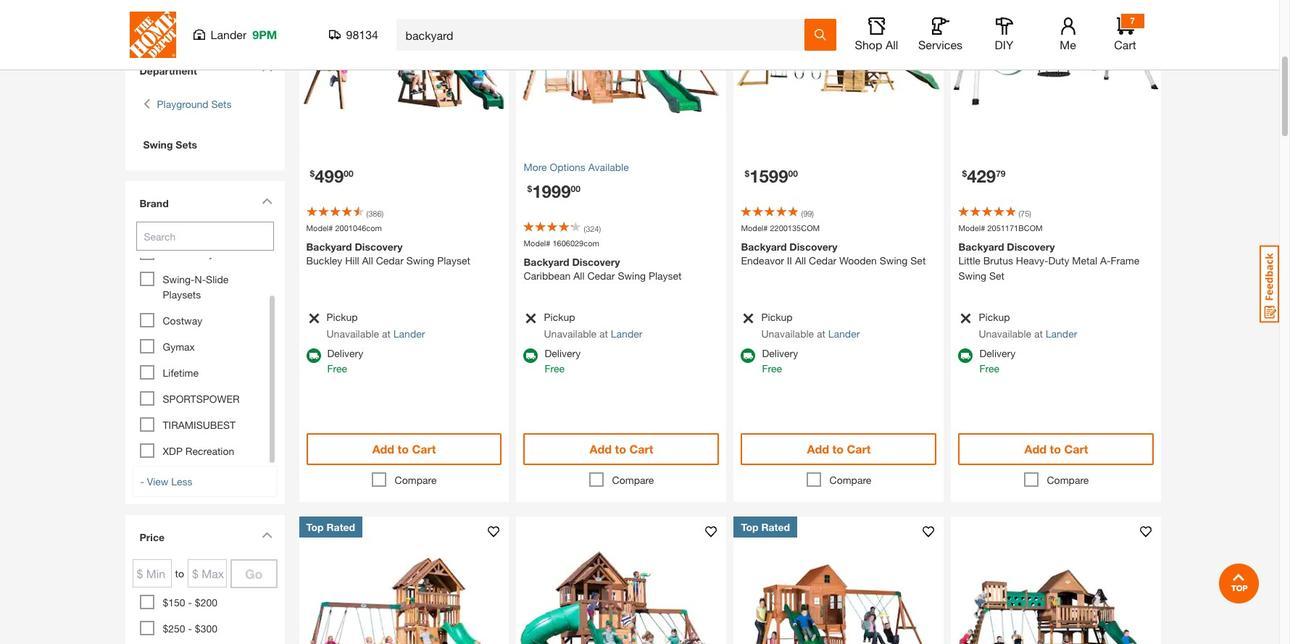 Task type: vqa. For each thing, say whether or not it's contained in the screenshot.


Task type: describe. For each thing, give the bounding box(es) containing it.
lander link for 429
[[1046, 328, 1077, 340]]

( for 1599
[[801, 208, 803, 218]]

set inside backyard discovery little brutus heavy-duty metal a-frame swing set
[[989, 270, 1004, 282]]

costway
[[163, 315, 202, 327]]

model# for 499
[[306, 223, 333, 232]]

skyfort all cedar wooden swing set with tube slide image
[[516, 517, 727, 644]]

0 vertical spatial playsets
[[195, 247, 233, 259]]

cedar inside backyard discovery caribbean all cedar swing playset
[[587, 270, 615, 282]]

unavailable for 429
[[979, 328, 1031, 340]]

frame
[[1111, 254, 1139, 267]]

brutus
[[983, 254, 1013, 267]]

1 available shipping image from the left
[[524, 349, 538, 363]]

- for $250
[[188, 623, 192, 635]]

swing inside backyard discovery little brutus heavy-duty metal a-frame swing set
[[958, 270, 986, 282]]

) for 429
[[1029, 208, 1031, 218]]

all inside button
[[886, 38, 898, 51]]

- inside 'link'
[[140, 475, 144, 488]]

free for 429
[[979, 362, 999, 375]]

playground sets
[[157, 98, 232, 110]]

- for $150
[[188, 596, 192, 609]]

sets for swing sets
[[176, 138, 197, 151]]

cart for 429
[[1064, 442, 1088, 456]]

00 for 1599
[[788, 168, 798, 179]]

price
[[140, 531, 164, 544]]

gymax link
[[163, 341, 195, 353]]

discovery for 499
[[355, 241, 403, 253]]

little
[[958, 254, 980, 267]]

available shipping image for 1599
[[741, 349, 756, 363]]

price-range-upperBound telephone field
[[188, 560, 227, 588]]

endeavor
[[741, 254, 784, 267]]

) up 1606029com in the left of the page
[[599, 224, 601, 233]]

2 delivery from the left
[[545, 347, 581, 359]]

at for 1599
[[817, 328, 825, 340]]

cart for 1599
[[847, 442, 871, 456]]

more
[[524, 161, 547, 173]]

backyard discovery little brutus heavy-duty metal a-frame swing set
[[958, 241, 1139, 282]]

top rated for hillcrest all cedar wooden swing set "image"
[[741, 521, 790, 533]]

rated for highlander all cedar wooden swing set image
[[326, 521, 355, 533]]

brand
[[140, 197, 169, 209]]

add to cart for 1599
[[807, 442, 871, 456]]

00 for 499
[[344, 168, 353, 179]]

sets for playground sets
[[211, 98, 232, 110]]

shop
[[855, 38, 882, 51]]

pickup for 499
[[326, 311, 358, 323]]

all inside backyard discovery caribbean all cedar swing playset
[[573, 270, 584, 282]]

metal
[[1072, 254, 1097, 267]]

1999
[[532, 181, 571, 201]]

sportspower
[[163, 393, 240, 405]]

swing-
[[163, 273, 195, 286]]

backyard for 1599
[[741, 241, 787, 253]]

view
[[147, 475, 168, 488]]

2 add to cart from the left
[[590, 442, 653, 456]]

2 add from the left
[[590, 442, 612, 456]]

cart 7
[[1114, 15, 1136, 51]]

$250
[[163, 623, 185, 635]]

lander 9pm
[[211, 28, 277, 41]]

tiramisubest
[[163, 419, 236, 431]]

lander for 429
[[1046, 328, 1077, 340]]

diy button
[[981, 17, 1027, 52]]

me button
[[1045, 17, 1091, 52]]

woodridge elite all cedar swing set with elevated tunnel image
[[951, 517, 1161, 644]]

add for 429
[[1024, 442, 1047, 456]]

department
[[140, 65, 197, 77]]

lander for 499
[[393, 328, 425, 340]]

less
[[171, 475, 192, 488]]

model# 2200135com
[[741, 223, 820, 232]]

add for 1599
[[807, 442, 829, 456]]

ii
[[787, 254, 792, 267]]

n-
[[195, 273, 206, 286]]

playground sets link
[[157, 96, 232, 112]]

cedar for 499
[[376, 254, 404, 267]]

discovery for 1599
[[789, 241, 837, 253]]

to for 499
[[398, 442, 409, 456]]

discovery inside backyard discovery caribbean all cedar swing playset
[[572, 256, 620, 268]]

available shipping image for 429
[[958, 349, 973, 363]]

to for 429
[[1050, 442, 1061, 456]]

2001046com
[[335, 223, 382, 232]]

swing inside 'link'
[[143, 138, 173, 151]]

75
[[1021, 208, 1029, 218]]

diy
[[995, 38, 1013, 51]]

endeavor ii all cedar wooden swing set image
[[734, 0, 944, 152]]

7
[[1130, 15, 1135, 26]]

$300
[[195, 623, 217, 635]]

rated for hillcrest all cedar wooden swing set "image"
[[761, 521, 790, 533]]

324
[[586, 224, 599, 233]]

$150
[[163, 596, 185, 609]]

compare for 429
[[1047, 474, 1089, 486]]

services
[[918, 38, 962, 51]]

playground
[[157, 98, 208, 110]]

lander for 1599
[[828, 328, 860, 340]]

gymax
[[163, 341, 195, 353]]

feedback link image
[[1260, 245, 1279, 323]]

$150 - $200 link
[[163, 596, 217, 609]]

$200
[[195, 596, 217, 609]]

) for 1599
[[812, 208, 814, 218]]

2051171bcom
[[987, 223, 1043, 232]]

2 pickup from the left
[[544, 311, 575, 323]]

98134
[[346, 28, 378, 41]]

$150 - $200
[[163, 596, 217, 609]]

delivery free for 429
[[979, 347, 1016, 375]]

2200135com
[[770, 223, 820, 232]]

$ 499 00
[[310, 166, 353, 186]]

00 for 1999
[[571, 183, 580, 194]]

( up 1606029com in the left of the page
[[584, 224, 586, 233]]

$250 - $300
[[163, 623, 217, 635]]

sportspower link
[[163, 393, 240, 405]]

99
[[803, 208, 812, 218]]

add to cart for 499
[[372, 442, 436, 456]]

swing inside backyard discovery caribbean all cedar swing playset
[[618, 270, 646, 282]]

- view less link
[[132, 466, 277, 497]]

9pm
[[252, 28, 277, 41]]

Search text field
[[136, 222, 274, 251]]

$ 1999 00
[[527, 181, 580, 201]]

( 324 )
[[584, 224, 601, 233]]

price-range-lowerBound telephone field
[[132, 560, 171, 588]]

2 unavailable from the left
[[544, 328, 597, 340]]

swing sets link
[[140, 137, 270, 152]]

pickup for 1599
[[761, 311, 793, 323]]

cedar for 1599
[[809, 254, 836, 267]]

unavailable for 1599
[[761, 328, 814, 340]]

delivery free for 499
[[327, 347, 363, 375]]

model# 2001046com
[[306, 223, 382, 232]]

limited stock for pickup image for 2nd add to cart button from left
[[524, 312, 537, 325]]

2 at from the left
[[599, 328, 608, 340]]

backyard discovery endeavor ii all cedar wooden swing set
[[741, 241, 926, 267]]

swing inside backyard discovery buckley hill all cedar swing playset
[[406, 254, 434, 267]]

lander link for 1599
[[828, 328, 860, 340]]

caret icon image for brand
[[261, 198, 272, 204]]

$ 1599 00
[[745, 166, 798, 186]]

98134 button
[[329, 28, 379, 42]]

backyard discovery buckley hill all cedar swing playset
[[306, 241, 470, 267]]

delivery free for 1599
[[762, 347, 798, 375]]

model# for 429
[[958, 223, 985, 232]]

$ 429 79
[[962, 166, 1006, 186]]

2 compare from the left
[[612, 474, 654, 486]]

more options available link
[[524, 159, 719, 174]]

swing-n-slide playsets link
[[163, 273, 228, 301]]

compare for 1599
[[829, 474, 871, 486]]

all inside backyard discovery buckley hill all cedar swing playset
[[362, 254, 373, 267]]

1606029com
[[553, 238, 599, 247]]

gorilla playsets
[[163, 247, 233, 259]]

( 75 )
[[1019, 208, 1031, 218]]

all inside the backyard discovery endeavor ii all cedar wooden swing set
[[795, 254, 806, 267]]

$ for 429
[[962, 168, 967, 179]]



Task type: locate. For each thing, give the bounding box(es) containing it.
more options available
[[524, 161, 629, 173]]

cart
[[1114, 38, 1136, 51], [412, 442, 436, 456], [629, 442, 653, 456], [847, 442, 871, 456], [1064, 442, 1088, 456]]

free
[[327, 362, 347, 375], [545, 362, 565, 375], [762, 362, 782, 375], [979, 362, 999, 375]]

recreation
[[185, 445, 234, 457]]

3 add from the left
[[807, 442, 829, 456]]

top rated
[[306, 521, 355, 533], [741, 521, 790, 533]]

pickup down hill
[[326, 311, 358, 323]]

xdp recreation link
[[163, 445, 234, 457]]

) for 499
[[382, 208, 384, 218]]

2 limited stock for pickup image from the left
[[958, 312, 972, 325]]

- right "$150"
[[188, 596, 192, 609]]

- view less
[[140, 475, 192, 488]]

caret icon image up search text box
[[261, 198, 272, 204]]

model#
[[306, 223, 333, 232], [741, 223, 768, 232], [958, 223, 985, 232], [524, 238, 550, 247]]

2 top from the left
[[741, 521, 758, 533]]

1 lander link from the left
[[393, 328, 425, 340]]

swing sets
[[143, 138, 197, 151]]

to
[[398, 442, 409, 456], [615, 442, 626, 456], [832, 442, 844, 456], [1050, 442, 1061, 456], [175, 567, 184, 580]]

services button
[[917, 17, 964, 52]]

1 vertical spatial -
[[188, 596, 192, 609]]

0 vertical spatial -
[[140, 475, 144, 488]]

2 top rated from the left
[[741, 521, 790, 533]]

2 limited stock for pickup image from the left
[[741, 312, 755, 325]]

all right ii
[[795, 254, 806, 267]]

add to cart button for 499
[[306, 433, 502, 465]]

brand link
[[132, 188, 277, 222]]

4 delivery from the left
[[979, 347, 1016, 359]]

price link
[[132, 523, 277, 556]]

caret icon image inside department 'link'
[[261, 65, 272, 72]]

3 delivery from the left
[[762, 347, 798, 359]]

1 horizontal spatial playset
[[649, 270, 682, 282]]

top for highlander all cedar wooden swing set image
[[306, 521, 324, 533]]

0 horizontal spatial limited stock for pickup image
[[306, 312, 320, 325]]

3 delivery free from the left
[[762, 347, 798, 375]]

pickup down brutus
[[979, 311, 1010, 323]]

sets inside 'link'
[[176, 138, 197, 151]]

available shipping image
[[524, 349, 538, 363], [741, 349, 756, 363], [958, 349, 973, 363]]

costway link
[[163, 315, 202, 327]]

discovery inside backyard discovery little brutus heavy-duty metal a-frame swing set
[[1007, 241, 1055, 253]]

sets
[[211, 98, 232, 110], [176, 138, 197, 151]]

add to cart button for 429
[[958, 433, 1154, 465]]

$ for 1999
[[527, 183, 532, 194]]

2 free from the left
[[545, 362, 565, 375]]

4 add to cart button from the left
[[958, 433, 1154, 465]]

options
[[550, 161, 585, 173]]

unavailable for 499
[[326, 328, 379, 340]]

backyard discovery caribbean all cedar swing playset
[[524, 256, 682, 282]]

1 horizontal spatial limited stock for pickup image
[[741, 312, 755, 325]]

1 limited stock for pickup image from the left
[[524, 312, 537, 325]]

1 caret icon image from the top
[[261, 65, 272, 72]]

model# up little
[[958, 223, 985, 232]]

0 horizontal spatial top
[[306, 521, 324, 533]]

discovery up "heavy-"
[[1007, 241, 1055, 253]]

1599
[[749, 166, 788, 186]]

( for 499
[[366, 208, 368, 218]]

2 lander link from the left
[[611, 328, 642, 340]]

0 horizontal spatial playset
[[437, 254, 470, 267]]

delivery for 1599
[[762, 347, 798, 359]]

go button
[[230, 559, 277, 588]]

set inside the backyard discovery endeavor ii all cedar wooden swing set
[[910, 254, 926, 267]]

swing inside the backyard discovery endeavor ii all cedar wooden swing set
[[880, 254, 908, 267]]

pickup unavailable at lander for 1599
[[761, 311, 860, 340]]

1 vertical spatial caret icon image
[[261, 198, 272, 204]]

caret icon image inside "price" link
[[261, 532, 272, 538]]

unavailable
[[326, 328, 379, 340], [544, 328, 597, 340], [761, 328, 814, 340], [979, 328, 1031, 340]]

1 add from the left
[[372, 442, 394, 456]]

caret icon image for department
[[261, 65, 272, 72]]

sets down playground on the left top
[[176, 138, 197, 151]]

3 at from the left
[[817, 328, 825, 340]]

1 free from the left
[[327, 362, 347, 375]]

limited stock for pickup image
[[524, 312, 537, 325], [958, 312, 972, 325]]

caret icon image for price
[[261, 532, 272, 538]]

available
[[588, 161, 629, 173]]

00 inside $ 1599 00
[[788, 168, 798, 179]]

playsets down swing-
[[163, 288, 201, 301]]

set down brutus
[[989, 270, 1004, 282]]

3 add to cart button from the left
[[741, 433, 937, 465]]

playset inside backyard discovery buckley hill all cedar swing playset
[[437, 254, 470, 267]]

2 horizontal spatial 00
[[788, 168, 798, 179]]

backyard inside backyard discovery caribbean all cedar swing playset
[[524, 256, 569, 268]]

delivery for 499
[[327, 347, 363, 359]]

1 rated from the left
[[326, 521, 355, 533]]

0 horizontal spatial sets
[[176, 138, 197, 151]]

lander link
[[393, 328, 425, 340], [611, 328, 642, 340], [828, 328, 860, 340], [1046, 328, 1077, 340]]

4 unavailable from the left
[[979, 328, 1031, 340]]

discovery down "2001046com"
[[355, 241, 403, 253]]

3 unavailable from the left
[[761, 328, 814, 340]]

backyard up endeavor
[[741, 241, 787, 253]]

add to cart button for 1599
[[741, 433, 937, 465]]

gorilla
[[163, 247, 192, 259]]

3 pickup from the left
[[761, 311, 793, 323]]

00 inside $ 499 00
[[344, 168, 353, 179]]

79
[[996, 168, 1006, 179]]

3 free from the left
[[762, 362, 782, 375]]

$ inside the $ 429 79
[[962, 168, 967, 179]]

model# up caribbean
[[524, 238, 550, 247]]

backyard up caribbean
[[524, 256, 569, 268]]

model# for 1599
[[741, 223, 768, 232]]

cedar inside backyard discovery buckley hill all cedar swing playset
[[376, 254, 404, 267]]

rated
[[326, 521, 355, 533], [761, 521, 790, 533]]

add for 499
[[372, 442, 394, 456]]

tiramisubest link
[[163, 419, 236, 431]]

2 horizontal spatial available shipping image
[[958, 349, 973, 363]]

2 delivery free from the left
[[545, 347, 581, 375]]

0 horizontal spatial 00
[[344, 168, 353, 179]]

1 horizontal spatial 00
[[571, 183, 580, 194]]

4 compare from the left
[[1047, 474, 1089, 486]]

4 pickup unavailable at lander from the left
[[979, 311, 1077, 340]]

- left view
[[140, 475, 144, 488]]

playsets inside swing-n-slide playsets
[[163, 288, 201, 301]]

00 inside $ 1999 00
[[571, 183, 580, 194]]

swing-n-slide playsets
[[163, 273, 228, 301]]

set
[[910, 254, 926, 267], [989, 270, 1004, 282]]

backyard inside backyard discovery little brutus heavy-duty metal a-frame swing set
[[958, 241, 1004, 253]]

- right $250
[[188, 623, 192, 635]]

slide
[[206, 273, 228, 286]]

pickup unavailable at lander down hill
[[326, 311, 425, 340]]

limited stock for pickup image
[[306, 312, 320, 325], [741, 312, 755, 325]]

1 pickup from the left
[[326, 311, 358, 323]]

386
[[368, 208, 382, 218]]

$ inside $ 1599 00
[[745, 168, 749, 179]]

cedar
[[376, 254, 404, 267], [809, 254, 836, 267], [587, 270, 615, 282]]

me
[[1060, 38, 1076, 51]]

highlander all cedar wooden swing set image
[[299, 517, 509, 644]]

1 top from the left
[[306, 521, 324, 533]]

cedar inside the backyard discovery endeavor ii all cedar wooden swing set
[[809, 254, 836, 267]]

limited stock for pickup image for 1599
[[741, 312, 755, 325]]

compare for 499
[[395, 474, 437, 486]]

1 horizontal spatial top
[[741, 521, 758, 533]]

at
[[382, 328, 391, 340], [599, 328, 608, 340], [817, 328, 825, 340], [1034, 328, 1043, 340]]

backyard up buckley
[[306, 241, 352, 253]]

( 386 )
[[366, 208, 384, 218]]

(
[[366, 208, 368, 218], [801, 208, 803, 218], [1019, 208, 1021, 218], [584, 224, 586, 233]]

( for 429
[[1019, 208, 1021, 218]]

delivery for 429
[[979, 347, 1016, 359]]

add to cart button
[[306, 433, 502, 465], [524, 433, 719, 465], [741, 433, 937, 465], [958, 433, 1154, 465]]

$ left 79
[[962, 168, 967, 179]]

2 available shipping image from the left
[[741, 349, 756, 363]]

pickup for 429
[[979, 311, 1010, 323]]

( up 2051171bcom
[[1019, 208, 1021, 218]]

at for 499
[[382, 328, 391, 340]]

1 unavailable from the left
[[326, 328, 379, 340]]

2 rated from the left
[[761, 521, 790, 533]]

$ down more
[[527, 183, 532, 194]]

to for 1599
[[832, 442, 844, 456]]

limited stock for pickup image down endeavor
[[741, 312, 755, 325]]

0 horizontal spatial set
[[910, 254, 926, 267]]

caret icon image up go button
[[261, 532, 272, 538]]

1 vertical spatial sets
[[176, 138, 197, 151]]

all right "shop"
[[886, 38, 898, 51]]

department link
[[132, 56, 277, 86]]

sets down department 'link'
[[211, 98, 232, 110]]

1 compare from the left
[[395, 474, 437, 486]]

free for 1599
[[762, 362, 782, 375]]

at for 429
[[1034, 328, 1043, 340]]

available shipping image
[[306, 349, 321, 363]]

cedar down 1606029com in the left of the page
[[587, 270, 615, 282]]

2 caret icon image from the top
[[261, 198, 272, 204]]

1 vertical spatial playset
[[649, 270, 682, 282]]

pickup unavailable at lander down "heavy-"
[[979, 311, 1077, 340]]

3 add to cart from the left
[[807, 442, 871, 456]]

2 vertical spatial caret icon image
[[261, 532, 272, 538]]

1 top rated from the left
[[306, 521, 355, 533]]

3 pickup unavailable at lander from the left
[[761, 311, 860, 340]]

pickup
[[326, 311, 358, 323], [544, 311, 575, 323], [761, 311, 793, 323], [979, 311, 1010, 323]]

add
[[372, 442, 394, 456], [590, 442, 612, 456], [807, 442, 829, 456], [1024, 442, 1047, 456]]

backyard for 429
[[958, 241, 1004, 253]]

4 add from the left
[[1024, 442, 1047, 456]]

1 horizontal spatial rated
[[761, 521, 790, 533]]

)
[[382, 208, 384, 218], [812, 208, 814, 218], [1029, 208, 1031, 218], [599, 224, 601, 233]]

4 add to cart from the left
[[1024, 442, 1088, 456]]

) up "2001046com"
[[382, 208, 384, 218]]

1 horizontal spatial sets
[[211, 98, 232, 110]]

1 add to cart from the left
[[372, 442, 436, 456]]

3 lander link from the left
[[828, 328, 860, 340]]

0 vertical spatial caret icon image
[[261, 65, 272, 72]]

) up 2051171bcom
[[1029, 208, 1031, 218]]

free for 499
[[327, 362, 347, 375]]

4 at from the left
[[1034, 328, 1043, 340]]

pickup unavailable at lander for 499
[[326, 311, 425, 340]]

discovery
[[355, 241, 403, 253], [789, 241, 837, 253], [1007, 241, 1055, 253], [572, 256, 620, 268]]

lifetime
[[163, 367, 199, 379]]

$ inside $ 1999 00
[[527, 183, 532, 194]]

4 pickup from the left
[[979, 311, 1010, 323]]

hillcrest all cedar wooden swing set image
[[734, 517, 944, 644]]

$ up model# 2001046com
[[310, 168, 315, 179]]

lifetime link
[[163, 367, 199, 379]]

a-
[[1100, 254, 1111, 267]]

gorilla playsets link
[[163, 247, 233, 259]]

caribbean all cedar swing playset image
[[516, 0, 727, 152]]

0 horizontal spatial rated
[[326, 521, 355, 533]]

pickup unavailable at lander down backyard discovery caribbean all cedar swing playset
[[544, 311, 642, 340]]

add to cart
[[372, 442, 436, 456], [590, 442, 653, 456], [807, 442, 871, 456], [1024, 442, 1088, 456]]

00 up 2200135com
[[788, 168, 798, 179]]

discovery down 1606029com in the left of the page
[[572, 256, 620, 268]]

discovery down 2200135com
[[789, 241, 837, 253]]

limited stock for pickup image down caribbean
[[524, 312, 537, 325]]

1 pickup unavailable at lander from the left
[[326, 311, 425, 340]]

3 caret icon image from the top
[[261, 532, 272, 538]]

$ for 1599
[[745, 168, 749, 179]]

add to cart for 429
[[1024, 442, 1088, 456]]

duty
[[1048, 254, 1069, 267]]

0 vertical spatial sets
[[211, 98, 232, 110]]

1 vertical spatial set
[[989, 270, 1004, 282]]

1 at from the left
[[382, 328, 391, 340]]

limited stock for pickup image for 499
[[306, 312, 320, 325]]

top rated for highlander all cedar wooden swing set image
[[306, 521, 355, 533]]

backyard inside backyard discovery buckley hill all cedar swing playset
[[306, 241, 352, 253]]

2 horizontal spatial cedar
[[809, 254, 836, 267]]

pickup unavailable at lander
[[326, 311, 425, 340], [544, 311, 642, 340], [761, 311, 860, 340], [979, 311, 1077, 340]]

buckley hill all cedar swing playset image
[[299, 0, 509, 152]]

1 limited stock for pickup image from the left
[[306, 312, 320, 325]]

go
[[245, 566, 263, 582]]

cart for 499
[[412, 442, 436, 456]]

( up "2001046com"
[[366, 208, 368, 218]]

1 delivery from the left
[[327, 347, 363, 359]]

lander link for 499
[[393, 328, 425, 340]]

1 horizontal spatial top rated
[[741, 521, 790, 533]]

hill
[[345, 254, 359, 267]]

sets inside "link"
[[211, 98, 232, 110]]

xdp recreation
[[163, 445, 234, 457]]

2 pickup unavailable at lander from the left
[[544, 311, 642, 340]]

little brutus heavy-duty metal a-frame swing set image
[[951, 0, 1161, 152]]

backyard for 499
[[306, 241, 352, 253]]

( 99 )
[[801, 208, 814, 218]]

4 delivery free from the left
[[979, 347, 1016, 375]]

shop all
[[855, 38, 898, 51]]

pickup unavailable at lander down ii
[[761, 311, 860, 340]]

00 up model# 2001046com
[[344, 168, 353, 179]]

0 vertical spatial set
[[910, 254, 926, 267]]

caret icon image down "9pm"
[[261, 65, 272, 72]]

back caret image
[[143, 96, 150, 112]]

1 horizontal spatial set
[[989, 270, 1004, 282]]

model# 2051171bcom
[[958, 223, 1043, 232]]

1 horizontal spatial cedar
[[587, 270, 615, 282]]

What can we help you find today? search field
[[405, 20, 803, 50]]

shop all button
[[853, 17, 900, 52]]

cedar right ii
[[809, 254, 836, 267]]

delivery free
[[327, 347, 363, 375], [545, 347, 581, 375], [762, 347, 798, 375], [979, 347, 1016, 375]]

pickup down caribbean
[[544, 311, 575, 323]]

model# 1606029com
[[524, 238, 599, 247]]

499
[[315, 166, 344, 186]]

$ up model# 2200135com
[[745, 168, 749, 179]]

4 free from the left
[[979, 362, 999, 375]]

00 down more options available
[[571, 183, 580, 194]]

2 vertical spatial -
[[188, 623, 192, 635]]

playsets
[[195, 247, 233, 259], [163, 288, 201, 301]]

1 add to cart button from the left
[[306, 433, 502, 465]]

4 lander link from the left
[[1046, 328, 1077, 340]]

3 compare from the left
[[829, 474, 871, 486]]

xdp
[[163, 445, 183, 457]]

1 horizontal spatial limited stock for pickup image
[[958, 312, 972, 325]]

playset
[[437, 254, 470, 267], [649, 270, 682, 282]]

0 horizontal spatial available shipping image
[[524, 349, 538, 363]]

buckley
[[306, 254, 342, 267]]

1 vertical spatial playsets
[[163, 288, 201, 301]]

3 available shipping image from the left
[[958, 349, 973, 363]]

playset inside backyard discovery caribbean all cedar swing playset
[[649, 270, 682, 282]]

0 horizontal spatial limited stock for pickup image
[[524, 312, 537, 325]]

caret icon image
[[261, 65, 272, 72], [261, 198, 272, 204], [261, 532, 272, 538]]

lander
[[211, 28, 247, 41], [393, 328, 425, 340], [611, 328, 642, 340], [828, 328, 860, 340], [1046, 328, 1077, 340]]

$ for 499
[[310, 168, 315, 179]]

$250 - $300 link
[[163, 623, 217, 635]]

all right hill
[[362, 254, 373, 267]]

playsets up "slide"
[[195, 247, 233, 259]]

heavy-
[[1016, 254, 1048, 267]]

429
[[967, 166, 996, 186]]

discovery for 429
[[1007, 241, 1055, 253]]

top for hillcrest all cedar wooden swing set "image"
[[741, 521, 758, 533]]

backyard up little
[[958, 241, 1004, 253]]

0 horizontal spatial cedar
[[376, 254, 404, 267]]

1 horizontal spatial available shipping image
[[741, 349, 756, 363]]

) up 2200135com
[[812, 208, 814, 218]]

model# up buckley
[[306, 223, 333, 232]]

0 vertical spatial playset
[[437, 254, 470, 267]]

swing
[[143, 138, 173, 151], [406, 254, 434, 267], [880, 254, 908, 267], [618, 270, 646, 282], [958, 270, 986, 282]]

pickup down ii
[[761, 311, 793, 323]]

set left little
[[910, 254, 926, 267]]

limited stock for pickup image for 429's add to cart button
[[958, 312, 972, 325]]

cedar right hill
[[376, 254, 404, 267]]

all right caribbean
[[573, 270, 584, 282]]

pickup unavailable at lander for 429
[[979, 311, 1077, 340]]

( up 2200135com
[[801, 208, 803, 218]]

caret icon image inside brand link
[[261, 198, 272, 204]]

1 delivery free from the left
[[327, 347, 363, 375]]

2 add to cart button from the left
[[524, 433, 719, 465]]

discovery inside the backyard discovery endeavor ii all cedar wooden swing set
[[789, 241, 837, 253]]

$ inside $ 499 00
[[310, 168, 315, 179]]

discovery inside backyard discovery buckley hill all cedar swing playset
[[355, 241, 403, 253]]

model# up endeavor
[[741, 223, 768, 232]]

limited stock for pickup image up available shipping image
[[306, 312, 320, 325]]

limited stock for pickup image down little
[[958, 312, 972, 325]]

backyard inside the backyard discovery endeavor ii all cedar wooden swing set
[[741, 241, 787, 253]]

the home depot logo image
[[129, 12, 176, 58]]

0 horizontal spatial top rated
[[306, 521, 355, 533]]

wooden
[[839, 254, 877, 267]]



